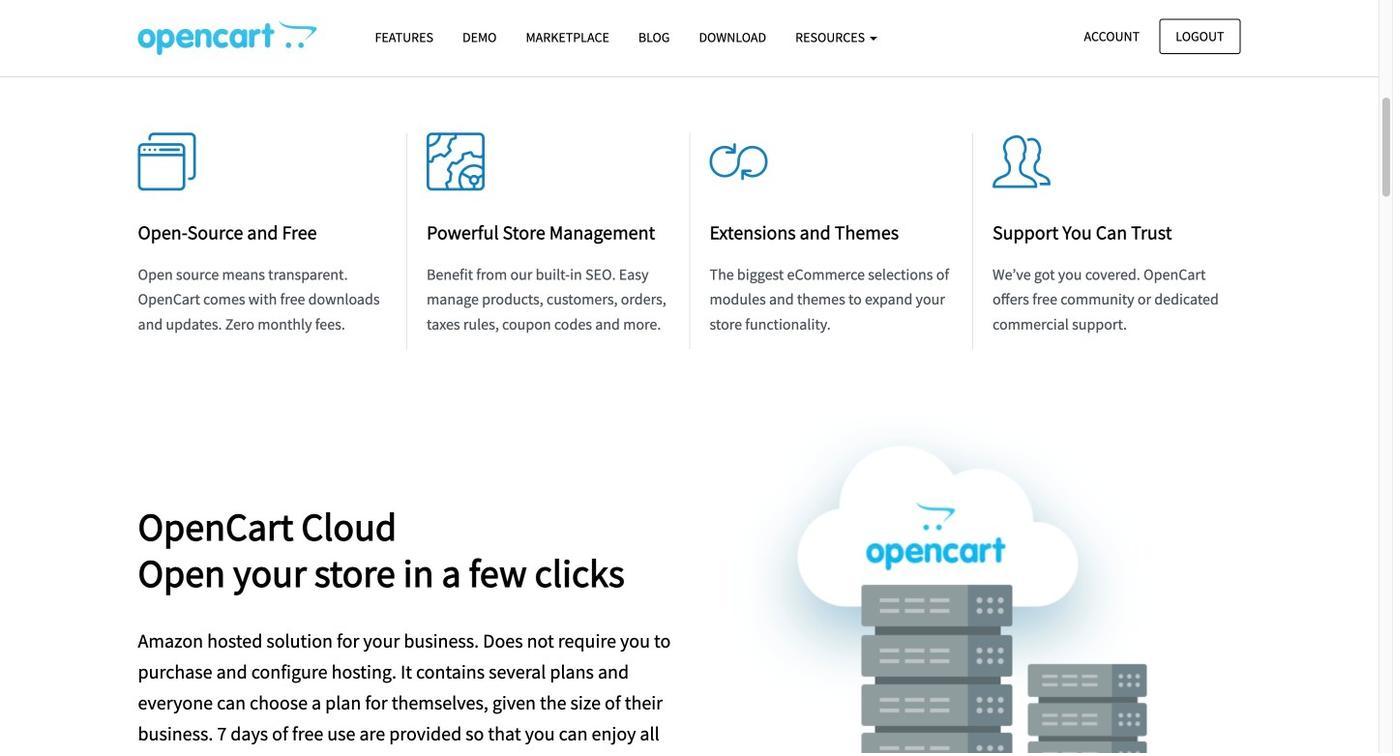 Task type: vqa. For each thing, say whether or not it's contained in the screenshot.
OpenCart - Open Source Shopping Cart Solution image
yes



Task type: describe. For each thing, give the bounding box(es) containing it.
opencart - open source shopping cart solution image
[[138, 20, 317, 55]]



